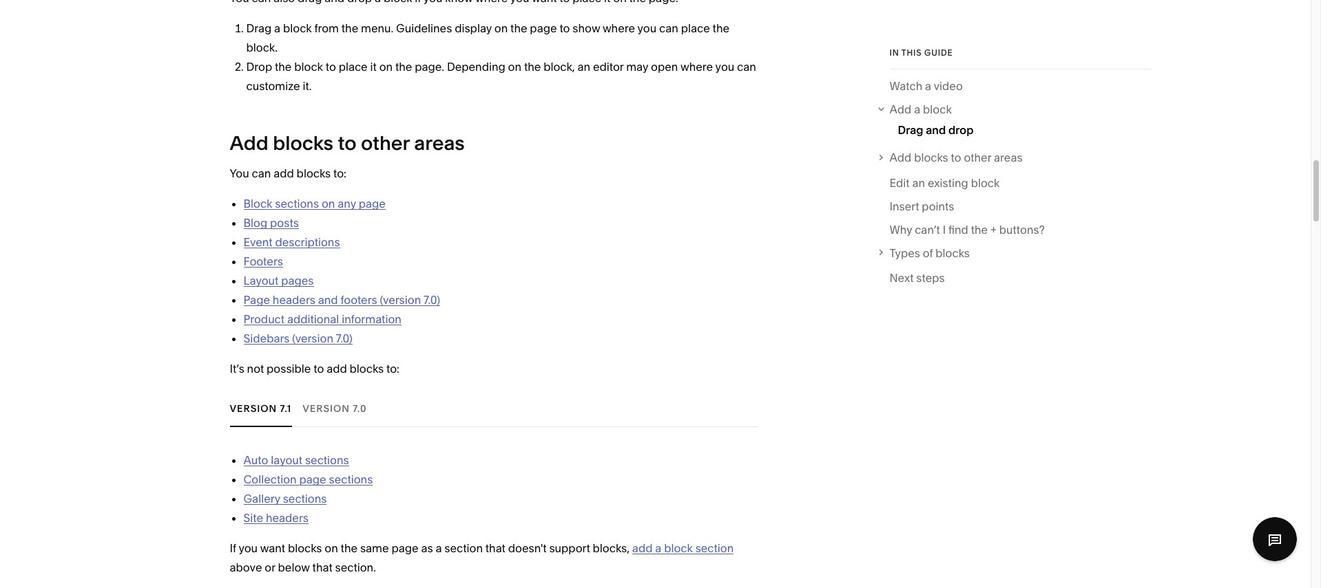 Task type: vqa. For each thing, say whether or not it's contained in the screenshot.
Top- in 'in the top-left corner of the page where you want to add the block and ensure the page has at least one'
no



Task type: locate. For each thing, give the bounding box(es) containing it.
blocks up block sections on any page link
[[297, 167, 331, 181]]

blocks
[[273, 132, 333, 155], [914, 151, 948, 165], [297, 167, 331, 181], [936, 247, 970, 260], [350, 363, 384, 376], [288, 542, 322, 556]]

2 horizontal spatial can
[[737, 60, 756, 74]]

block right existing on the right
[[971, 176, 1000, 190]]

0 horizontal spatial (version
[[292, 332, 333, 346]]

0 vertical spatial you
[[637, 22, 657, 35]]

page up block,
[[530, 22, 557, 35]]

a left video
[[925, 79, 931, 93]]

other
[[361, 132, 410, 155], [964, 151, 991, 165]]

page inside block sections on any page blog posts event descriptions footers layout pages page headers and footers (version 7.0) product additional information sidebars (version 7.0)
[[359, 197, 386, 211]]

why can't i find the + buttons? link
[[890, 220, 1045, 244]]

footers link
[[243, 255, 283, 269]]

to inside dropdown button
[[951, 151, 961, 165]]

0 vertical spatial place
[[681, 22, 710, 35]]

page
[[530, 22, 557, 35], [359, 197, 386, 211], [299, 473, 326, 487], [391, 542, 418, 556]]

blocks up below
[[288, 542, 322, 556]]

layout
[[271, 454, 302, 468]]

on left any
[[322, 197, 335, 211]]

2 vertical spatial add
[[632, 542, 653, 556]]

and inside block sections on any page blog posts event descriptions footers layout pages page headers and footers (version 7.0) product additional information sidebars (version 7.0)
[[318, 294, 338, 307]]

version 7.0 button
[[303, 390, 367, 428]]

1 horizontal spatial can
[[659, 22, 678, 35]]

drag and drop link
[[898, 121, 974, 144]]

a up block.
[[274, 22, 280, 35]]

and
[[926, 124, 946, 137], [318, 294, 338, 307]]

0 horizontal spatial that
[[312, 562, 332, 575]]

on inside if you want blocks on the same page as a section that doesn't support blocks, add a block section above or below that section.
[[325, 542, 338, 556]]

0 vertical spatial add
[[274, 167, 294, 181]]

to: up any
[[333, 167, 346, 181]]

footers
[[341, 294, 377, 307]]

on
[[494, 22, 508, 35], [379, 60, 393, 74], [508, 60, 521, 74], [322, 197, 335, 211], [325, 542, 338, 556]]

and left 'drop'
[[926, 124, 946, 137]]

0 vertical spatial to:
[[333, 167, 346, 181]]

version inside version 7.0 button
[[303, 403, 350, 415]]

1 vertical spatial an
[[912, 176, 925, 190]]

2 version from the left
[[303, 403, 350, 415]]

add for add a block
[[890, 103, 911, 116]]

a for add
[[914, 103, 920, 116]]

page left as
[[391, 542, 418, 556]]

a down watch a video link
[[914, 103, 920, 116]]

types
[[890, 247, 920, 260]]

types of blocks button
[[875, 244, 1151, 263]]

add up version 7.0
[[327, 363, 347, 376]]

to right possible
[[314, 363, 324, 376]]

insert points link
[[890, 197, 954, 220]]

tab list
[[230, 390, 758, 428]]

0 vertical spatial (version
[[380, 294, 421, 307]]

add inside add a block link
[[890, 103, 911, 116]]

information
[[342, 313, 401, 327]]

add a block section link
[[632, 542, 734, 556]]

0 horizontal spatial an
[[577, 60, 590, 74]]

add blocks to other areas link
[[890, 148, 1151, 168]]

sections inside block sections on any page blog posts event descriptions footers layout pages page headers and footers (version 7.0) product additional information sidebars (version 7.0)
[[275, 197, 319, 211]]

tab list containing version 7.1
[[230, 390, 758, 428]]

an left editor
[[577, 60, 590, 74]]

that left doesn't
[[485, 542, 505, 556]]

where right show
[[603, 22, 635, 35]]

0 horizontal spatial drag
[[246, 22, 272, 35]]

add blocks to other areas inside dropdown button
[[890, 151, 1023, 165]]

drag inside "drag a block from the menu. guidelines display on the page to show where you can place the block. drop the block to place it on the page. depending on the block, an editor may open where you can customize it."
[[246, 22, 272, 35]]

0 horizontal spatial and
[[318, 294, 338, 307]]

0 vertical spatial an
[[577, 60, 590, 74]]

other inside dropdown button
[[964, 151, 991, 165]]

drag down the add a block
[[898, 124, 923, 137]]

add blocks to other areas up any
[[230, 132, 465, 155]]

0 horizontal spatial you
[[239, 542, 258, 556]]

version 7.1 button
[[230, 390, 292, 428]]

sections down auto layout sections link
[[329, 473, 373, 487]]

7.0)
[[424, 294, 440, 307], [336, 332, 352, 346]]

page right any
[[359, 197, 386, 211]]

block
[[283, 22, 312, 35], [294, 60, 323, 74], [923, 103, 952, 116], [971, 176, 1000, 190], [664, 542, 693, 556]]

block sections on any page blog posts event descriptions footers layout pages page headers and footers (version 7.0) product additional information sidebars (version 7.0)
[[243, 197, 440, 346]]

version 7.0
[[303, 403, 367, 415]]

add right the 'blocks,'
[[632, 542, 653, 556]]

0 horizontal spatial version
[[230, 403, 277, 415]]

event
[[243, 236, 272, 250]]

1 version from the left
[[230, 403, 277, 415]]

block left from
[[283, 22, 312, 35]]

0 horizontal spatial 7.0)
[[336, 332, 352, 346]]

version left 7.1
[[230, 403, 277, 415]]

sidebars (version 7.0) link
[[243, 332, 352, 346]]

1 horizontal spatial where
[[680, 60, 713, 74]]

0 horizontal spatial areas
[[414, 132, 465, 155]]

(version down additional
[[292, 332, 333, 346]]

add blocks to other areas up existing on the right
[[890, 151, 1023, 165]]

a inside "drag a block from the menu. guidelines display on the page to show where you can place the block. drop the block to place it on the page. depending on the block, an editor may open where you can customize it."
[[274, 22, 280, 35]]

in this guide
[[890, 48, 953, 58]]

section
[[444, 542, 483, 556], [695, 542, 734, 556]]

blog
[[243, 217, 267, 230]]

(version up information
[[380, 294, 421, 307]]

an right edit
[[912, 176, 925, 190]]

next
[[890, 272, 914, 285]]

posts
[[270, 217, 299, 230]]

1 horizontal spatial 7.0)
[[424, 294, 440, 307]]

sections up posts
[[275, 197, 319, 211]]

0 vertical spatial can
[[659, 22, 678, 35]]

page down auto layout sections link
[[299, 473, 326, 487]]

drag for drag a block from the menu. guidelines display on the page to show where you can place the block. drop the block to place it on the page. depending on the block, an editor may open where you can customize it.
[[246, 22, 272, 35]]

points
[[922, 200, 954, 213]]

if you want blocks on the same page as a section that doesn't support blocks, add a block section above or below that section.
[[230, 542, 734, 575]]

gallery
[[243, 493, 280, 507]]

a right the 'blocks,'
[[655, 542, 661, 556]]

1 horizontal spatial version
[[303, 403, 350, 415]]

0 vertical spatial drag
[[246, 22, 272, 35]]

place
[[681, 22, 710, 35], [339, 60, 368, 74]]

you right open
[[715, 60, 734, 74]]

can't
[[915, 223, 940, 237]]

event descriptions link
[[243, 236, 340, 250]]

block inside if you want blocks on the same page as a section that doesn't support blocks, add a block section above or below that section.
[[664, 542, 693, 556]]

to up any
[[338, 132, 356, 155]]

page inside auto layout sections collection page sections gallery sections site headers
[[299, 473, 326, 487]]

drag and drop
[[898, 124, 974, 137]]

add inside add blocks to other areas link
[[890, 151, 911, 165]]

1 horizontal spatial that
[[485, 542, 505, 556]]

1 vertical spatial can
[[737, 60, 756, 74]]

headers down gallery sections link
[[266, 512, 309, 526]]

block up drag and drop
[[923, 103, 952, 116]]

to:
[[333, 167, 346, 181], [386, 363, 399, 376]]

to up existing on the right
[[951, 151, 961, 165]]

1 horizontal spatial add blocks to other areas
[[890, 151, 1023, 165]]

1 vertical spatial place
[[339, 60, 368, 74]]

to: down information
[[386, 363, 399, 376]]

site
[[243, 512, 263, 526]]

section.
[[335, 562, 376, 575]]

2 vertical spatial you
[[239, 542, 258, 556]]

(version
[[380, 294, 421, 307], [292, 332, 333, 346]]

and up product additional information link
[[318, 294, 338, 307]]

0 vertical spatial 7.0)
[[424, 294, 440, 307]]

add for add blocks to other areas
[[890, 151, 911, 165]]

you right if
[[239, 542, 258, 556]]

to
[[560, 22, 570, 35], [326, 60, 336, 74], [338, 132, 356, 155], [951, 151, 961, 165], [314, 363, 324, 376]]

page
[[243, 294, 270, 307]]

1 horizontal spatial and
[[926, 124, 946, 137]]

you up may
[[637, 22, 657, 35]]

block right the 'blocks,'
[[664, 542, 693, 556]]

0 vertical spatial headers
[[273, 294, 315, 307]]

sections
[[275, 197, 319, 211], [305, 454, 349, 468], [329, 473, 373, 487], [283, 493, 327, 507]]

video
[[934, 79, 963, 93]]

drag for drag and drop
[[898, 124, 923, 137]]

1 vertical spatial drag
[[898, 124, 923, 137]]

add up you at the top
[[230, 132, 268, 155]]

block up the it.
[[294, 60, 323, 74]]

an inside "drag a block from the menu. guidelines display on the page to show where you can place the block. drop the block to place it on the page. depending on the block, an editor may open where you can customize it."
[[577, 60, 590, 74]]

page inside "drag a block from the menu. guidelines display on the page to show where you can place the block. drop the block to place it on the page. depending on the block, an editor may open where you can customize it."
[[530, 22, 557, 35]]

1 vertical spatial that
[[312, 562, 332, 575]]

1 vertical spatial add
[[327, 363, 347, 376]]

add
[[890, 103, 911, 116], [230, 132, 268, 155], [890, 151, 911, 165]]

1 section from the left
[[444, 542, 483, 556]]

2 vertical spatial can
[[252, 167, 271, 181]]

on up section.
[[325, 542, 338, 556]]

1 horizontal spatial drag
[[898, 124, 923, 137]]

add
[[274, 167, 294, 181], [327, 363, 347, 376], [632, 542, 653, 556]]

next steps link
[[890, 269, 945, 292]]

1 horizontal spatial (version
[[380, 294, 421, 307]]

2 section from the left
[[695, 542, 734, 556]]

you
[[637, 22, 657, 35], [715, 60, 734, 74], [239, 542, 258, 556]]

1 horizontal spatial areas
[[994, 151, 1023, 165]]

a inside dropdown button
[[914, 103, 920, 116]]

steps
[[916, 272, 945, 285]]

drag up block.
[[246, 22, 272, 35]]

add up edit
[[890, 151, 911, 165]]

headers down "pages"
[[273, 294, 315, 307]]

1 vertical spatial headers
[[266, 512, 309, 526]]

1 vertical spatial to:
[[386, 363, 399, 376]]

blocks up you can add blocks to: on the top left
[[273, 132, 333, 155]]

product additional information link
[[243, 313, 401, 327]]

0 vertical spatial where
[[603, 22, 635, 35]]

1 horizontal spatial section
[[695, 542, 734, 556]]

open
[[651, 60, 678, 74]]

that right below
[[312, 562, 332, 575]]

add blocks to other areas
[[230, 132, 465, 155], [890, 151, 1023, 165]]

1 vertical spatial you
[[715, 60, 734, 74]]

where right open
[[680, 60, 713, 74]]

a
[[274, 22, 280, 35], [925, 79, 931, 93], [914, 103, 920, 116], [436, 542, 442, 556], [655, 542, 661, 556]]

1 horizontal spatial place
[[681, 22, 710, 35]]

descriptions
[[275, 236, 340, 250]]

version inside version 7.1 button
[[230, 403, 277, 415]]

if
[[230, 542, 236, 556]]

version left 7.0
[[303, 403, 350, 415]]

add down the watch
[[890, 103, 911, 116]]

block
[[243, 197, 272, 211]]

why
[[890, 223, 912, 237]]

0 vertical spatial and
[[926, 124, 946, 137]]

2 horizontal spatial add
[[632, 542, 653, 556]]

0 horizontal spatial can
[[252, 167, 271, 181]]

0 horizontal spatial section
[[444, 542, 483, 556]]

add up block sections on any page link
[[274, 167, 294, 181]]

headers inside block sections on any page blog posts event descriptions footers layout pages page headers and footers (version 7.0) product additional information sidebars (version 7.0)
[[273, 294, 315, 307]]

drag a block from the menu. guidelines display on the page to show where you can place the block. drop the block to place it on the page. depending on the block, an editor may open where you can customize it.
[[246, 22, 756, 93]]

add blocks to other areas button
[[875, 148, 1151, 168]]

1 vertical spatial and
[[318, 294, 338, 307]]

above
[[230, 562, 262, 575]]

drag
[[246, 22, 272, 35], [898, 124, 923, 137]]

why can't i find the + buttons?
[[890, 223, 1045, 237]]

1 horizontal spatial other
[[964, 151, 991, 165]]

possible
[[267, 363, 311, 376]]

blog posts link
[[243, 217, 299, 230]]



Task type: describe. For each thing, give the bounding box(es) containing it.
editor
[[593, 60, 624, 74]]

not
[[247, 363, 264, 376]]

you
[[230, 167, 249, 181]]

block.
[[246, 41, 277, 55]]

add a block
[[890, 103, 952, 116]]

insert
[[890, 200, 919, 213]]

0 horizontal spatial place
[[339, 60, 368, 74]]

edit an existing block link
[[890, 174, 1000, 197]]

footers
[[243, 255, 283, 269]]

on right it
[[379, 60, 393, 74]]

7.1
[[280, 403, 292, 415]]

sections up collection page sections link
[[305, 454, 349, 468]]

types of blocks
[[890, 247, 970, 260]]

1 horizontal spatial an
[[912, 176, 925, 190]]

add a block link
[[890, 100, 1151, 119]]

version 7.1
[[230, 403, 292, 415]]

customize
[[246, 80, 300, 93]]

version for version 7.1
[[230, 403, 277, 415]]

1 horizontal spatial you
[[637, 22, 657, 35]]

it's not possible to add blocks to:
[[230, 363, 399, 376]]

1 horizontal spatial to:
[[386, 363, 399, 376]]

display
[[455, 22, 492, 35]]

to left show
[[560, 22, 570, 35]]

0 horizontal spatial other
[[361, 132, 410, 155]]

blocks inside if you want blocks on the same page as a section that doesn't support blocks, add a block section above or below that section.
[[288, 542, 322, 556]]

in
[[890, 48, 899, 58]]

show
[[573, 22, 600, 35]]

auto layout sections link
[[243, 454, 349, 468]]

menu.
[[361, 22, 393, 35]]

or
[[265, 562, 275, 575]]

below
[[278, 562, 310, 575]]

to down from
[[326, 60, 336, 74]]

want
[[260, 542, 285, 556]]

buttons?
[[999, 223, 1045, 237]]

0 horizontal spatial add blocks to other areas
[[230, 132, 465, 155]]

a for watch
[[925, 79, 931, 93]]

a for drag
[[274, 22, 280, 35]]

1 vertical spatial where
[[680, 60, 713, 74]]

block sections on any page link
[[243, 197, 386, 211]]

the inside if you want blocks on the same page as a section that doesn't support blocks, add a block section above or below that section.
[[341, 542, 358, 556]]

watch a video link
[[890, 76, 963, 100]]

additional
[[287, 313, 339, 327]]

1 horizontal spatial add
[[327, 363, 347, 376]]

layout
[[243, 274, 279, 288]]

page.
[[415, 60, 444, 74]]

block inside edit an existing block link
[[971, 176, 1000, 190]]

block inside add a block link
[[923, 103, 952, 116]]

guide
[[924, 48, 953, 58]]

a right as
[[436, 542, 442, 556]]

version for version 7.0
[[303, 403, 350, 415]]

7.0
[[353, 403, 367, 415]]

site headers link
[[243, 512, 309, 526]]

on right depending
[[508, 60, 521, 74]]

drop
[[948, 124, 974, 137]]

0 horizontal spatial add
[[274, 167, 294, 181]]

add a block button
[[875, 100, 1151, 119]]

sidebars
[[243, 332, 290, 346]]

drop
[[246, 60, 272, 74]]

guidelines
[[396, 22, 452, 35]]

of
[[923, 247, 933, 260]]

collection
[[243, 473, 297, 487]]

blocks down find on the top right of page
[[936, 247, 970, 260]]

watch a video
[[890, 79, 963, 93]]

page headers and footers (version 7.0) link
[[243, 294, 440, 307]]

you can add blocks to:
[[230, 167, 346, 181]]

sections down collection page sections link
[[283, 493, 327, 507]]

0 horizontal spatial where
[[603, 22, 635, 35]]

edit an existing block
[[890, 176, 1000, 190]]

as
[[421, 542, 433, 556]]

doesn't
[[508, 542, 547, 556]]

2 horizontal spatial you
[[715, 60, 734, 74]]

page inside if you want blocks on the same page as a section that doesn't support blocks, add a block section above or below that section.
[[391, 542, 418, 556]]

+
[[990, 223, 997, 237]]

0 horizontal spatial to:
[[333, 167, 346, 181]]

blocks down the drag and drop link
[[914, 151, 948, 165]]

layout pages link
[[243, 274, 314, 288]]

watch
[[890, 79, 922, 93]]

blocks up 7.0
[[350, 363, 384, 376]]

existing
[[928, 176, 968, 190]]

1 vertical spatial (version
[[292, 332, 333, 346]]

areas inside dropdown button
[[994, 151, 1023, 165]]

0 vertical spatial that
[[485, 542, 505, 556]]

1 vertical spatial 7.0)
[[336, 332, 352, 346]]

next steps
[[890, 272, 945, 285]]

same
[[360, 542, 389, 556]]

it
[[370, 60, 377, 74]]

collection page sections link
[[243, 473, 373, 487]]

any
[[338, 197, 356, 211]]

support
[[549, 542, 590, 556]]

it.
[[303, 80, 312, 93]]

insert points
[[890, 200, 954, 213]]

edit
[[890, 176, 910, 190]]

add inside if you want blocks on the same page as a section that doesn't support blocks, add a block section above or below that section.
[[632, 542, 653, 556]]

from
[[314, 22, 339, 35]]

blocks,
[[593, 542, 630, 556]]

depending
[[447, 60, 505, 74]]

on inside block sections on any page blog posts event descriptions footers layout pages page headers and footers (version 7.0) product additional information sidebars (version 7.0)
[[322, 197, 335, 211]]

auto
[[243, 454, 268, 468]]

auto layout sections collection page sections gallery sections site headers
[[243, 454, 373, 526]]

find
[[948, 223, 968, 237]]

product
[[243, 313, 285, 327]]

pages
[[281, 274, 314, 288]]

on right the display
[[494, 22, 508, 35]]

you inside if you want blocks on the same page as a section that doesn't support blocks, add a block section above or below that section.
[[239, 542, 258, 556]]

types of blocks link
[[890, 244, 1151, 263]]

headers inside auto layout sections collection page sections gallery sections site headers
[[266, 512, 309, 526]]

gallery sections link
[[243, 493, 327, 507]]



